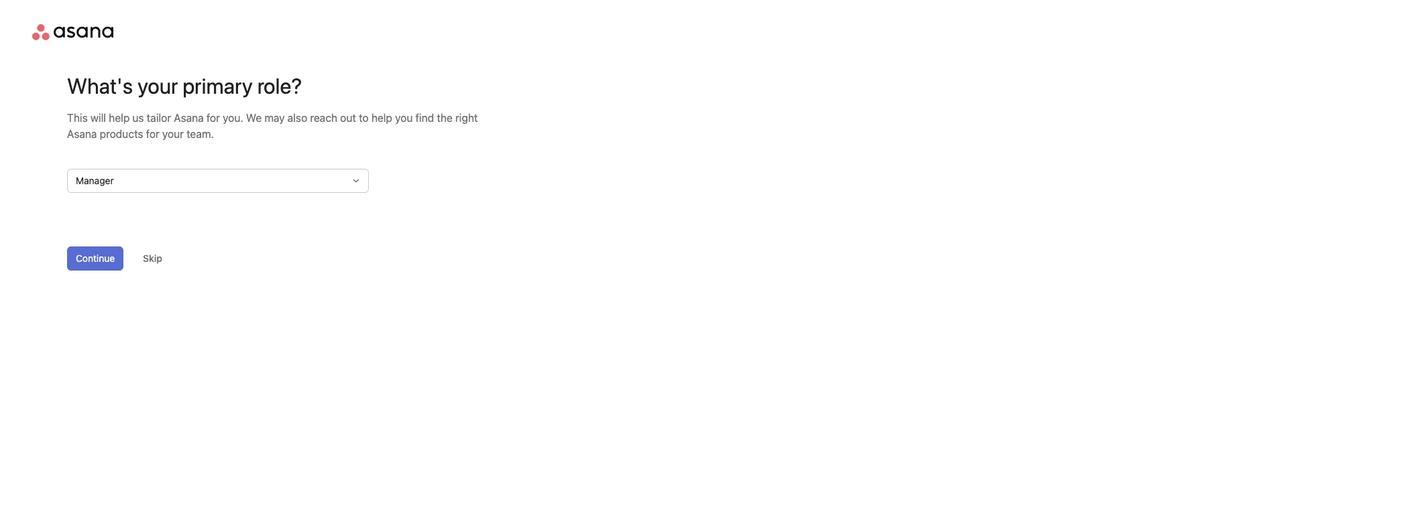 Task type: describe. For each thing, give the bounding box(es) containing it.
may
[[265, 112, 285, 124]]

1 vertical spatial for
[[146, 128, 160, 140]]

find
[[416, 112, 434, 124]]

continue
[[76, 253, 115, 264]]

manager
[[76, 175, 114, 187]]

out
[[340, 112, 356, 124]]

continue button
[[67, 247, 124, 271]]

skip button
[[134, 247, 171, 271]]

0 vertical spatial your
[[138, 73, 178, 99]]

team.
[[187, 128, 214, 140]]

asana image
[[32, 24, 114, 40]]

manager button
[[67, 169, 369, 193]]

0 horizontal spatial asana
[[67, 128, 97, 140]]

this will help us tailor asana for you. we may also reach out to help you find the right asana products for your team.
[[67, 112, 478, 140]]

what's
[[67, 73, 133, 99]]

will
[[90, 112, 106, 124]]

the
[[437, 112, 453, 124]]

what's your primary role?
[[67, 73, 302, 99]]

skip
[[143, 253, 162, 264]]

tailor
[[147, 112, 171, 124]]



Task type: vqa. For each thing, say whether or not it's contained in the screenshot.
Insights element
no



Task type: locate. For each thing, give the bounding box(es) containing it.
1 horizontal spatial help
[[372, 112, 392, 124]]

primary role?
[[183, 73, 302, 99]]

asana down this on the top left of the page
[[67, 128, 97, 140]]

asana
[[174, 112, 204, 124], [67, 128, 97, 140]]

0 vertical spatial for
[[207, 112, 220, 124]]

your
[[138, 73, 178, 99], [162, 128, 184, 140]]

for
[[207, 112, 220, 124], [146, 128, 160, 140]]

products
[[100, 128, 143, 140]]

0 vertical spatial asana
[[174, 112, 204, 124]]

1 horizontal spatial for
[[207, 112, 220, 124]]

1 vertical spatial asana
[[67, 128, 97, 140]]

us
[[133, 112, 144, 124]]

0 horizontal spatial for
[[146, 128, 160, 140]]

to
[[359, 112, 369, 124]]

your down tailor
[[162, 128, 184, 140]]

1 horizontal spatial asana
[[174, 112, 204, 124]]

your up tailor
[[138, 73, 178, 99]]

help
[[109, 112, 130, 124], [372, 112, 392, 124]]

we
[[246, 112, 262, 124]]

for down tailor
[[146, 128, 160, 140]]

your inside this will help us tailor asana for you. we may also reach out to help you find the right asana products for your team.
[[162, 128, 184, 140]]

you.
[[223, 112, 243, 124]]

for left you.
[[207, 112, 220, 124]]

2 help from the left
[[372, 112, 392, 124]]

1 vertical spatial your
[[162, 128, 184, 140]]

0 horizontal spatial help
[[109, 112, 130, 124]]

this
[[67, 112, 88, 124]]

also
[[288, 112, 307, 124]]

you
[[395, 112, 413, 124]]

help right to
[[372, 112, 392, 124]]

asana up team.
[[174, 112, 204, 124]]

reach
[[310, 112, 338, 124]]

1 help from the left
[[109, 112, 130, 124]]

right
[[456, 112, 478, 124]]

help up 'products'
[[109, 112, 130, 124]]



